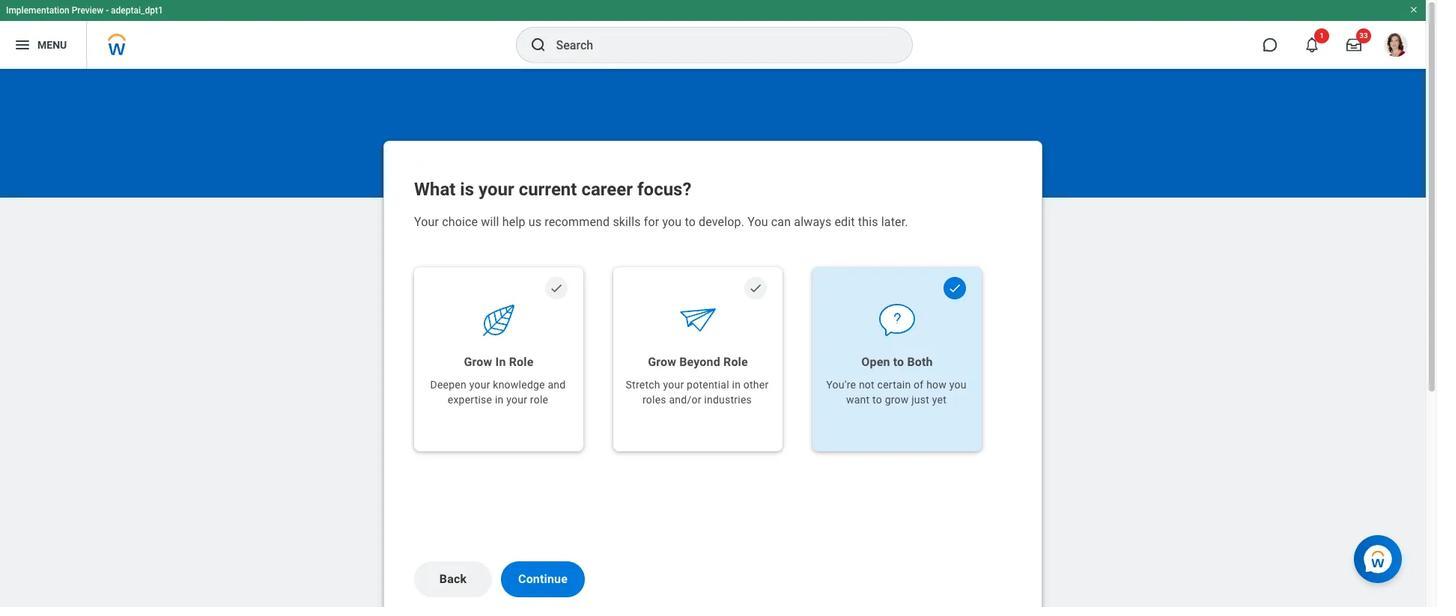 Task type: vqa. For each thing, say whether or not it's contained in the screenshot.
HOURS
no



Task type: locate. For each thing, give the bounding box(es) containing it.
how
[[927, 379, 947, 391]]

1 grow from the left
[[464, 355, 492, 369]]

33 button
[[1338, 28, 1372, 61]]

to left develop.
[[685, 215, 696, 229]]

0 vertical spatial you
[[663, 215, 682, 229]]

continue
[[518, 572, 568, 587]]

role up other
[[724, 355, 748, 369]]

check image
[[550, 281, 564, 295], [948, 281, 962, 295]]

0 horizontal spatial in
[[495, 394, 504, 406]]

0 horizontal spatial grow
[[464, 355, 492, 369]]

you inside you're not certain of how you want to grow just yet
[[950, 379, 967, 391]]

grow in role
[[464, 355, 534, 369]]

industries
[[704, 394, 752, 406]]

you're
[[826, 379, 856, 391]]

skills
[[613, 215, 641, 229]]

what
[[414, 179, 456, 200]]

0 horizontal spatial check image
[[550, 281, 564, 295]]

beyond
[[680, 355, 721, 369]]

1 horizontal spatial in
[[732, 379, 741, 391]]

menu banner
[[0, 0, 1426, 69]]

and/or
[[669, 394, 702, 406]]

1 horizontal spatial check image
[[948, 281, 962, 295]]

of
[[914, 379, 924, 391]]

1 vertical spatial you
[[950, 379, 967, 391]]

your up and/or
[[663, 379, 684, 391]]

1 horizontal spatial grow
[[648, 355, 677, 369]]

recommend
[[545, 215, 610, 229]]

1 role from the left
[[509, 355, 534, 369]]

2 check image from the left
[[948, 281, 962, 295]]

0 horizontal spatial role
[[509, 355, 534, 369]]

check image for open to both
[[948, 281, 962, 295]]

focus?
[[637, 179, 692, 200]]

33
[[1360, 31, 1368, 40]]

in
[[496, 355, 506, 369]]

stretch
[[626, 379, 661, 391]]

your up expertise
[[469, 379, 490, 391]]

check image for grow in role
[[550, 281, 564, 295]]

2 vertical spatial to
[[873, 394, 882, 406]]

grow left 'in'
[[464, 355, 492, 369]]

2 horizontal spatial to
[[893, 355, 904, 369]]

0 vertical spatial in
[[732, 379, 741, 391]]

roles
[[643, 394, 667, 406]]

open to both
[[862, 355, 933, 369]]

1 horizontal spatial to
[[873, 394, 882, 406]]

to
[[685, 215, 696, 229], [893, 355, 904, 369], [873, 394, 882, 406]]

will
[[481, 215, 499, 229]]

search image
[[529, 36, 547, 54]]

0 horizontal spatial you
[[663, 215, 682, 229]]

1 horizontal spatial you
[[950, 379, 967, 391]]

in
[[732, 379, 741, 391], [495, 394, 504, 406]]

check image
[[749, 281, 763, 295]]

role for grow in role
[[509, 355, 534, 369]]

to left both
[[893, 355, 904, 369]]

you're not certain of how you want to grow just yet
[[826, 379, 967, 406]]

your
[[479, 179, 514, 200], [469, 379, 490, 391], [663, 379, 684, 391], [507, 394, 528, 406]]

your inside stretch your potential in other roles and/or industries
[[663, 379, 684, 391]]

you right how
[[950, 379, 967, 391]]

open
[[862, 355, 890, 369]]

2 role from the left
[[724, 355, 748, 369]]

notifications large image
[[1305, 37, 1320, 52]]

and
[[548, 379, 566, 391]]

deepen your knowledge and expertise in your role
[[430, 379, 566, 406]]

1 vertical spatial in
[[495, 394, 504, 406]]

you right for
[[663, 215, 682, 229]]

grow
[[885, 394, 909, 406]]

to down not
[[873, 394, 882, 406]]

role
[[509, 355, 534, 369], [724, 355, 748, 369]]

role right 'in'
[[509, 355, 534, 369]]

in up industries
[[732, 379, 741, 391]]

your
[[414, 215, 439, 229]]

in inside deepen your knowledge and expertise in your role
[[495, 394, 504, 406]]

back button
[[414, 562, 492, 598]]

grow for grow beyond role
[[648, 355, 677, 369]]

1 vertical spatial to
[[893, 355, 904, 369]]

1 horizontal spatial role
[[724, 355, 748, 369]]

want
[[846, 394, 870, 406]]

you
[[663, 215, 682, 229], [950, 379, 967, 391]]

potential
[[687, 379, 729, 391]]

grow
[[464, 355, 492, 369], [648, 355, 677, 369]]

0 horizontal spatial to
[[685, 215, 696, 229]]

grow beyond role
[[648, 355, 748, 369]]

2 grow from the left
[[648, 355, 677, 369]]

other
[[744, 379, 769, 391]]

in down knowledge
[[495, 394, 504, 406]]

current
[[519, 179, 577, 200]]

-
[[106, 5, 109, 16]]

menu
[[37, 39, 67, 51]]

grow up stretch
[[648, 355, 677, 369]]

profile logan mcneil image
[[1384, 33, 1408, 60]]

1 check image from the left
[[550, 281, 564, 295]]

knowledge
[[493, 379, 545, 391]]



Task type: describe. For each thing, give the bounding box(es) containing it.
your right is
[[479, 179, 514, 200]]

menu button
[[0, 21, 86, 69]]

justify image
[[13, 36, 31, 54]]

inbox large image
[[1347, 37, 1362, 52]]

certain
[[878, 379, 911, 391]]

both
[[907, 355, 933, 369]]

what is your current career focus?
[[414, 179, 692, 200]]

1
[[1320, 31, 1324, 40]]

grow for grow in role
[[464, 355, 492, 369]]

yet
[[932, 394, 947, 406]]

edit
[[835, 215, 855, 229]]

implementation preview -   adeptai_dpt1
[[6, 5, 163, 16]]

deepen
[[430, 379, 467, 391]]

always
[[794, 215, 832, 229]]

in inside stretch your potential in other roles and/or industries
[[732, 379, 741, 391]]

help
[[502, 215, 526, 229]]

your down knowledge
[[507, 394, 528, 406]]

this
[[858, 215, 878, 229]]

career
[[582, 179, 633, 200]]

your choice will help us recommend skills for you to develop. you can always edit this later.
[[414, 215, 908, 229]]

just
[[912, 394, 930, 406]]

0 vertical spatial to
[[685, 215, 696, 229]]

later.
[[881, 215, 908, 229]]

is
[[460, 179, 474, 200]]

adeptai_dpt1
[[111, 5, 163, 16]]

develop.
[[699, 215, 745, 229]]

us
[[529, 215, 542, 229]]

choice
[[442, 215, 478, 229]]

not
[[859, 379, 875, 391]]

close environment banner image
[[1410, 5, 1419, 14]]

continue button
[[501, 562, 585, 598]]

for
[[644, 215, 659, 229]]

1 button
[[1296, 28, 1330, 61]]

can
[[771, 215, 791, 229]]

back
[[440, 572, 467, 587]]

role for grow beyond role
[[724, 355, 748, 369]]

expertise
[[448, 394, 492, 406]]

role
[[530, 394, 549, 406]]

you
[[748, 215, 768, 229]]

preview
[[72, 5, 104, 16]]

implementation
[[6, 5, 69, 16]]

Search Workday  search field
[[556, 28, 881, 61]]

to inside you're not certain of how you want to grow just yet
[[873, 394, 882, 406]]

stretch your potential in other roles and/or industries
[[626, 379, 769, 406]]



